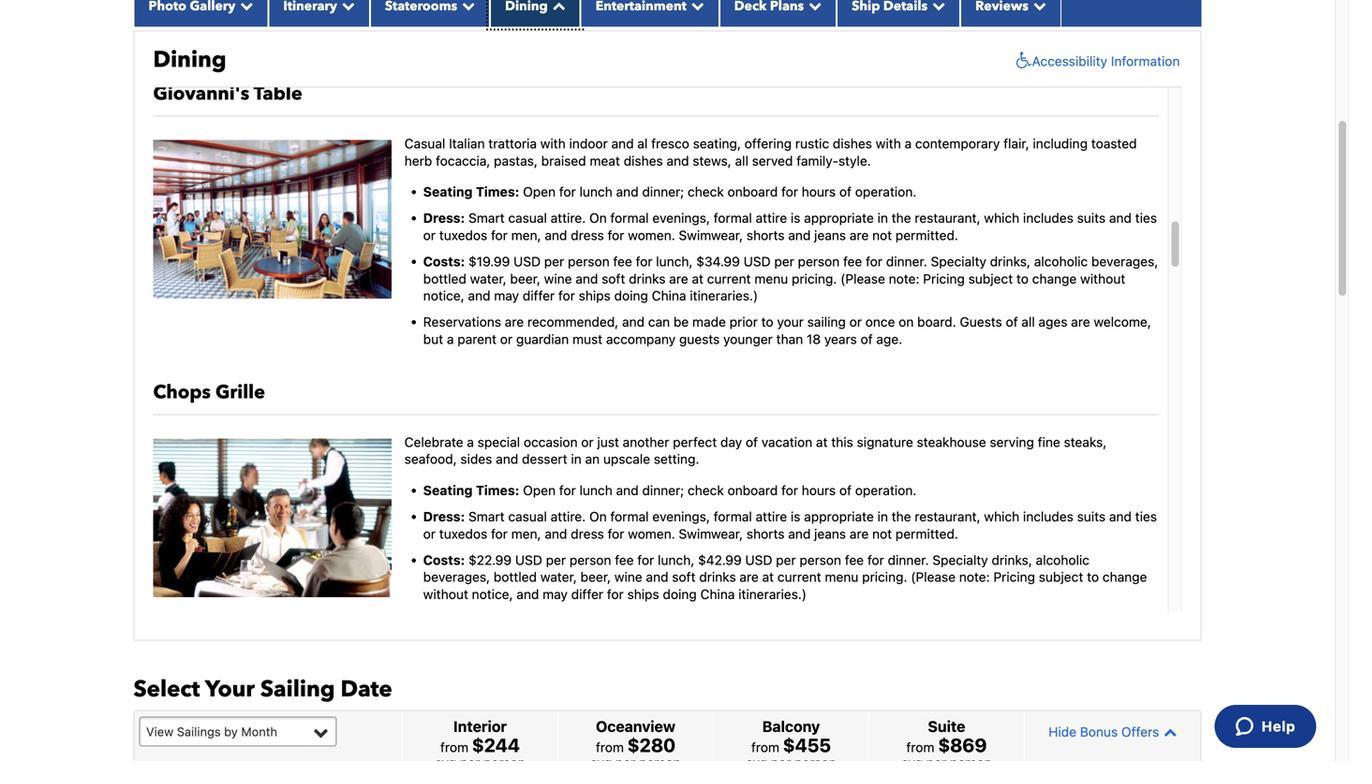 Task type: describe. For each thing, give the bounding box(es) containing it.
$869
[[938, 735, 987, 757]]

men, for chops grille
[[511, 527, 541, 542]]

not for chops grille
[[873, 527, 892, 542]]

can
[[648, 315, 670, 330]]

casual
[[405, 136, 446, 151]]

by
[[224, 725, 238, 739]]

including
[[1033, 136, 1088, 151]]

reservations
[[423, 315, 501, 330]]

from for $244
[[441, 740, 469, 756]]

italian
[[449, 136, 485, 151]]

view sailings by month link
[[139, 717, 337, 747]]

ties for chops grille
[[1136, 510, 1158, 525]]

dining
[[153, 44, 226, 75]]

meat
[[590, 153, 620, 168]]

your
[[777, 315, 804, 330]]

smart for giovanni's table
[[469, 211, 505, 226]]

hide bonus offers link
[[1030, 716, 1196, 749]]

tuxedos for chops grille
[[439, 527, 488, 542]]

fine
[[1038, 435, 1061, 450]]

chops
[[153, 380, 211, 406]]

trattoria
[[489, 136, 537, 151]]

seating,
[[693, 136, 741, 151]]

accessibility information
[[1032, 53, 1180, 69]]

men, for giovanni's table
[[511, 228, 541, 243]]

hide bonus offers
[[1049, 725, 1160, 740]]

operation. for giovanni's table
[[856, 184, 917, 200]]

dessert
[[522, 452, 568, 467]]

this
[[832, 435, 854, 450]]

onboard for giovanni's table
[[728, 184, 778, 200]]

soft for giovanni's table
[[602, 271, 625, 287]]

oceanview
[[596, 718, 676, 736]]

giovanni's table
[[153, 81, 303, 107]]

rustic
[[796, 136, 830, 151]]

1 horizontal spatial dishes
[[833, 136, 873, 151]]

contemporary
[[916, 136, 1000, 151]]

than
[[777, 332, 803, 347]]

lunch for giovanni's table
[[580, 184, 613, 200]]

current for giovanni's table
[[707, 271, 751, 287]]

at inside celebrate a special occasion or just another perfect day of vacation at this signature steakhouse serving fine steaks, seafood, sides and dessert in an upscale setting.
[[816, 435, 828, 450]]

are inside $19.99 usd per person fee for lunch, $34.99 usd per person fee for dinner. specialty drinks, alcoholic beverages, bottled water, beer, wine and soft drinks are at current menu pricing. (please note: pricing subject to change without notice, and may differ for ships doing china itineraries.)
[[669, 271, 689, 287]]

tuxedos for giovanni's table
[[439, 228, 488, 243]]

in for grille
[[878, 510, 888, 525]]

sailings
[[177, 725, 221, 739]]

drinks for chops grille
[[699, 570, 736, 586]]

suite
[[928, 718, 966, 736]]

water, for grille
[[541, 570, 577, 586]]

not for giovanni's table
[[873, 228, 892, 243]]

doing for chops grille
[[663, 587, 697, 603]]

from for $280
[[596, 740, 624, 756]]

are inside $22.99 usd per person fee for lunch, $42.99 usd per person fee for dinner. specialty drinks, alcoholic beverages, bottled water, beer, wine and soft drinks are at current menu pricing. (please note: pricing subject to change without notice, and may differ for ships doing china itineraries.)
[[740, 570, 759, 586]]

bottled for table
[[423, 271, 467, 287]]

upscale
[[603, 452, 650, 467]]

serving
[[990, 435, 1035, 450]]

shorts for table
[[747, 228, 785, 243]]

perfect
[[673, 435, 717, 450]]

welcome,
[[1094, 315, 1152, 330]]

beer, for giovanni's table
[[510, 271, 541, 287]]

seating times: open for lunch and dinner; check onboard for hours of operation. for chops grille
[[423, 483, 917, 499]]

or down herb
[[423, 228, 436, 243]]

celebrate a special occasion or just another perfect day of vacation at this signature steakhouse serving fine steaks, seafood, sides and dessert in an upscale setting.
[[405, 435, 1107, 467]]

1 chevron down image from the left
[[337, 0, 355, 12]]

18
[[807, 332, 821, 347]]

hide
[[1049, 725, 1077, 740]]

note: for giovanni's table
[[889, 271, 920, 287]]

accompany
[[606, 332, 676, 347]]

stews,
[[693, 153, 732, 168]]

includes for table
[[1023, 211, 1074, 226]]

permitted. for giovanni's table
[[896, 228, 959, 243]]

is for chops grille
[[791, 510, 801, 525]]

at for chops grille
[[762, 570, 774, 586]]

without for table
[[1081, 271, 1126, 287]]

view
[[146, 725, 174, 739]]

jeans for giovanni's table
[[815, 228, 846, 243]]

an
[[585, 452, 600, 467]]

made
[[693, 315, 726, 330]]

bottled for grille
[[494, 570, 537, 586]]

evenings, for table
[[653, 211, 710, 226]]

dress: for giovanni's table
[[423, 211, 465, 226]]

indoor
[[569, 136, 608, 151]]

doing for giovanni's table
[[614, 288, 648, 304]]

formal up $34.99
[[714, 211, 752, 226]]

style.
[[839, 153, 871, 168]]

chevron up image
[[1160, 726, 1177, 739]]

check for giovanni's table
[[688, 184, 724, 200]]

view sailings by month
[[146, 725, 277, 739]]

years
[[825, 332, 857, 347]]

month
[[241, 725, 277, 739]]

$280
[[628, 735, 676, 757]]

from for $455
[[752, 740, 780, 756]]

casual italian trattoria with indoor and al fresco seating, offering rustic dishes with a contemporary flair, including toasted herb focaccia, pastas, braised meat dishes and stews, all served family-style.
[[405, 136, 1137, 168]]

times: for giovanni's table
[[476, 184, 520, 200]]

parent
[[458, 332, 497, 347]]

restaurant, for chops grille
[[915, 510, 981, 525]]

signature
[[857, 435, 914, 450]]

celebrate
[[405, 435, 464, 450]]

specialty for giovanni's table
[[931, 254, 987, 270]]

offers
[[1122, 725, 1160, 740]]

accessibility
[[1032, 53, 1108, 69]]

herb
[[405, 153, 432, 168]]

lunch for chops grille
[[580, 483, 613, 499]]

onboard for chops grille
[[728, 483, 778, 499]]

are up $22.99 usd per person fee for lunch, $42.99 usd per person fee for dinner. specialty drinks, alcoholic beverages, bottled water, beer, wine and soft drinks are at current menu pricing. (please note: pricing subject to change without notice, and may differ for ships doing china itineraries.)
[[850, 527, 869, 542]]

toasted
[[1092, 136, 1137, 151]]

in inside celebrate a special occasion or just another perfect day of vacation at this signature steakhouse serving fine steaks, seafood, sides and dessert in an upscale setting.
[[571, 452, 582, 467]]

open for table
[[523, 184, 556, 200]]

and inside celebrate a special occasion or just another perfect day of vacation at this signature steakhouse serving fine steaks, seafood, sides and dessert in an upscale setting.
[[496, 452, 519, 467]]

restaurant, for giovanni's table
[[915, 211, 981, 226]]

smart casual attire. on formal evenings, formal attire is appropriate in the restaurant, which includes suits and ties or tuxedos for men, and dress for women. swimwear, shorts and jeans are not permitted. for giovanni's table
[[423, 211, 1158, 243]]

prior
[[730, 315, 758, 330]]

notice, for chops grille
[[472, 587, 513, 603]]

china for table
[[652, 288, 687, 304]]

casual for giovanni's table
[[508, 211, 547, 226]]

differ for giovanni's table
[[523, 288, 555, 304]]

balcony
[[763, 718, 820, 736]]

seating times: open for lunch and dinner; check onboard for hours of operation. for giovanni's table
[[423, 184, 917, 200]]

sailing
[[260, 675, 335, 706]]

2 chevron down image from the left
[[687, 0, 705, 12]]

suits for giovanni's table
[[1077, 211, 1106, 226]]

to for table
[[1017, 271, 1029, 287]]

special
[[478, 435, 520, 450]]

recommended,
[[528, 315, 619, 330]]

$455
[[783, 735, 831, 757]]

women. for table
[[628, 228, 675, 243]]

$19.99 usd per person fee for lunch, $34.99 usd per person fee for dinner. specialty drinks, alcoholic beverages, bottled water, beer, wine and soft drinks are at current menu pricing. (please note: pricing subject to change without notice, and may differ for ships doing china itineraries.)
[[423, 254, 1159, 304]]

to for grille
[[1087, 570, 1099, 586]]

is for giovanni's table
[[791, 211, 801, 226]]

from $280
[[596, 735, 676, 757]]

menu for chops grille
[[825, 570, 859, 586]]

times: for chops grille
[[476, 483, 520, 499]]

pricing for chops grille
[[994, 570, 1036, 586]]

vacation
[[762, 435, 813, 450]]

braised
[[541, 153, 586, 168]]

dress for giovanni's table
[[571, 228, 604, 243]]

lunch, for chops grille
[[658, 553, 695, 568]]

formal down "upscale"
[[611, 510, 649, 525]]

giovanni's
[[153, 81, 249, 107]]

are right ages
[[1072, 315, 1091, 330]]

a inside celebrate a special occasion or just another perfect day of vacation at this signature steakhouse serving fine steaks, seafood, sides and dessert in an upscale setting.
[[467, 435, 474, 450]]

must
[[573, 332, 603, 347]]

2 chevron down image from the left
[[458, 0, 475, 12]]

subject for giovanni's table
[[969, 271, 1013, 287]]

al
[[638, 136, 648, 151]]

chops grille
[[153, 380, 265, 406]]

notice, for giovanni's table
[[423, 288, 465, 304]]

flair,
[[1004, 136, 1030, 151]]

usd right $42.99
[[746, 553, 773, 568]]

younger
[[724, 332, 773, 347]]

hours for chops grille
[[802, 483, 836, 499]]

(please for table
[[841, 271, 886, 287]]

fresco
[[652, 136, 690, 151]]

date
[[341, 675, 392, 706]]

at for giovanni's table
[[692, 271, 704, 287]]

usd right $19.99
[[514, 254, 541, 270]]

0 horizontal spatial dishes
[[624, 153, 663, 168]]

from $455
[[752, 735, 831, 757]]

guests
[[960, 315, 1003, 330]]

suits for chops grille
[[1077, 510, 1106, 525]]

pricing for giovanni's table
[[923, 271, 965, 287]]

day
[[721, 435, 742, 450]]

to inside reservations are recommended, and can be made prior to your sailing or once on board. guests of all ages are welcome, but a parent or guardian must accompany guests younger than 18 years of age.
[[762, 315, 774, 330]]

note: for chops grille
[[960, 570, 990, 586]]

attire for table
[[756, 211, 787, 226]]

are up guardian
[[505, 315, 524, 330]]

$19.99
[[469, 254, 510, 270]]

select
[[134, 675, 200, 706]]

table
[[254, 81, 303, 107]]

on for chops grille
[[590, 510, 607, 525]]

per right $22.99
[[546, 553, 566, 568]]

alcoholic for grille
[[1036, 553, 1090, 568]]

or inside celebrate a special occasion or just another perfect day of vacation at this signature steakhouse serving fine steaks, seafood, sides and dessert in an upscale setting.
[[581, 435, 594, 450]]

are down style.
[[850, 228, 869, 243]]

interior
[[454, 718, 507, 736]]

3 chevron down image from the left
[[1029, 0, 1047, 12]]

wine for grille
[[615, 570, 643, 586]]

of inside celebrate a special occasion or just another perfect day of vacation at this signature steakhouse serving fine steaks, seafood, sides and dessert in an upscale setting.
[[746, 435, 758, 450]]

costs: for chops grille
[[423, 553, 465, 568]]

another
[[623, 435, 670, 450]]



Task type: locate. For each thing, give the bounding box(es) containing it.
formal up $42.99
[[714, 510, 752, 525]]

1 vertical spatial note:
[[960, 570, 990, 586]]

current inside $22.99 usd per person fee for lunch, $42.99 usd per person fee for dinner. specialty drinks, alcoholic beverages, bottled water, beer, wine and soft drinks are at current menu pricing. (please note: pricing subject to change without notice, and may differ for ships doing china itineraries.)
[[778, 570, 822, 586]]

a left 'contemporary'
[[905, 136, 912, 151]]

women. down "upscale"
[[628, 527, 675, 542]]

check down stews,
[[688, 184, 724, 200]]

0 vertical spatial the
[[892, 211, 912, 226]]

costs: left $22.99
[[423, 553, 465, 568]]

seating for table
[[423, 184, 473, 200]]

formal down meat on the top of the page
[[611, 211, 649, 226]]

dress: down "seafood,"
[[423, 510, 465, 525]]

costs:
[[423, 254, 465, 270], [423, 553, 465, 568]]

to inside $19.99 usd per person fee for lunch, $34.99 usd per person fee for dinner. specialty drinks, alcoholic beverages, bottled water, beer, wine and soft drinks are at current menu pricing. (please note: pricing subject to change without notice, and may differ for ships doing china itineraries.)
[[1017, 271, 1029, 287]]

2 hours from the top
[[802, 483, 836, 499]]

lunch, inside $19.99 usd per person fee for lunch, $34.99 usd per person fee for dinner. specialty drinks, alcoholic beverages, bottled water, beer, wine and soft drinks are at current menu pricing. (please note: pricing subject to change without notice, and may differ for ships doing china itineraries.)
[[656, 254, 693, 270]]

suits down steaks,
[[1077, 510, 1106, 525]]

ships inside $22.99 usd per person fee for lunch, $42.99 usd per person fee for dinner. specialty drinks, alcoholic beverages, bottled water, beer, wine and soft drinks are at current menu pricing. (please note: pricing subject to change without notice, and may differ for ships doing china itineraries.)
[[628, 587, 660, 603]]

ships inside $19.99 usd per person fee for lunch, $34.99 usd per person fee for dinner. specialty drinks, alcoholic beverages, bottled water, beer, wine and soft drinks are at current menu pricing. (please note: pricing subject to change without notice, and may differ for ships doing china itineraries.)
[[579, 288, 611, 304]]

which for chops grille
[[984, 510, 1020, 525]]

1 seating from the top
[[423, 184, 473, 200]]

beer, inside $22.99 usd per person fee for lunch, $42.99 usd per person fee for dinner. specialty drinks, alcoholic beverages, bottled water, beer, wine and soft drinks are at current menu pricing. (please note: pricing subject to change without notice, and may differ for ships doing china itineraries.)
[[581, 570, 611, 586]]

to inside $22.99 usd per person fee for lunch, $42.99 usd per person fee for dinner. specialty drinks, alcoholic beverages, bottled water, beer, wine and soft drinks are at current menu pricing. (please note: pricing subject to change without notice, and may differ for ships doing china itineraries.)
[[1087, 570, 1099, 586]]

dinner; for chops grille
[[642, 483, 684, 499]]

wine inside $22.99 usd per person fee for lunch, $42.99 usd per person fee for dinner. specialty drinks, alcoholic beverages, bottled water, beer, wine and soft drinks are at current menu pricing. (please note: pricing subject to change without notice, and may differ for ships doing china itineraries.)
[[615, 570, 643, 586]]

1 vertical spatial drinks,
[[992, 553, 1033, 568]]

2 operation. from the top
[[856, 483, 917, 499]]

dinner.
[[886, 254, 928, 270], [888, 553, 929, 568]]

from inside from $455
[[752, 740, 780, 756]]

may for giovanni's table
[[494, 288, 519, 304]]

guests
[[679, 332, 720, 347]]

0 horizontal spatial notice,
[[423, 288, 465, 304]]

dress: down the focaccia,
[[423, 211, 465, 226]]

specialty inside $22.99 usd per person fee for lunch, $42.99 usd per person fee for dinner. specialty drinks, alcoholic beverages, bottled water, beer, wine and soft drinks are at current menu pricing. (please note: pricing subject to change without notice, and may differ for ships doing china itineraries.)
[[933, 553, 988, 568]]

0 vertical spatial drinks,
[[990, 254, 1031, 270]]

0 vertical spatial china
[[652, 288, 687, 304]]

without for grille
[[423, 587, 468, 603]]

1 vertical spatial includes
[[1023, 510, 1074, 525]]

0 vertical spatial swimwear,
[[679, 228, 743, 243]]

1 horizontal spatial notice,
[[472, 587, 513, 603]]

0 horizontal spatial menu
[[755, 271, 788, 287]]

3 chevron down image from the left
[[804, 0, 822, 12]]

note: inside $19.99 usd per person fee for lunch, $34.99 usd per person fee for dinner. specialty drinks, alcoholic beverages, bottled water, beer, wine and soft drinks are at current menu pricing. (please note: pricing subject to change without notice, and may differ for ships doing china itineraries.)
[[889, 271, 920, 287]]

of down style.
[[840, 184, 852, 200]]

beer, for chops grille
[[581, 570, 611, 586]]

attire
[[756, 211, 787, 226], [756, 510, 787, 525]]

alcoholic for table
[[1035, 254, 1088, 270]]

men, down the pastas,
[[511, 228, 541, 243]]

notice,
[[423, 288, 465, 304], [472, 587, 513, 603]]

2 dress from the top
[[571, 527, 604, 542]]

0 horizontal spatial soft
[[602, 271, 625, 287]]

0 vertical spatial to
[[1017, 271, 1029, 287]]

or right parent
[[500, 332, 513, 347]]

2 with from the left
[[876, 136, 901, 151]]

or up years
[[850, 315, 862, 330]]

all left ages
[[1022, 315, 1035, 330]]

1 is from the top
[[791, 211, 801, 226]]

change for chops grille
[[1103, 570, 1148, 586]]

0 vertical spatial a
[[905, 136, 912, 151]]

1 vertical spatial casual
[[508, 510, 547, 525]]

2 dinner; from the top
[[642, 483, 684, 499]]

soft for chops grille
[[672, 570, 696, 586]]

which for giovanni's table
[[984, 211, 1020, 226]]

specialty inside $19.99 usd per person fee for lunch, $34.99 usd per person fee for dinner. specialty drinks, alcoholic beverages, bottled water, beer, wine and soft drinks are at current menu pricing. (please note: pricing subject to change without notice, and may differ for ships doing china itineraries.)
[[931, 254, 987, 270]]

beer, inside $19.99 usd per person fee for lunch, $34.99 usd per person fee for dinner. specialty drinks, alcoholic beverages, bottled water, beer, wine and soft drinks are at current menu pricing. (please note: pricing subject to change without notice, and may differ for ships doing china itineraries.)
[[510, 271, 541, 287]]

1 dress from the top
[[571, 228, 604, 243]]

2 vertical spatial to
[[1087, 570, 1099, 586]]

attire. down dessert
[[551, 510, 586, 525]]

drinks inside $22.99 usd per person fee for lunch, $42.99 usd per person fee for dinner. specialty drinks, alcoholic beverages, bottled water, beer, wine and soft drinks are at current menu pricing. (please note: pricing subject to change without notice, and may differ for ships doing china itineraries.)
[[699, 570, 736, 586]]

lunch, for giovanni's table
[[656, 254, 693, 270]]

0 horizontal spatial drinks
[[629, 271, 666, 287]]

and
[[612, 136, 634, 151], [667, 153, 689, 168], [616, 184, 639, 200], [1110, 211, 1132, 226], [545, 228, 567, 243], [788, 228, 811, 243], [576, 271, 598, 287], [468, 288, 491, 304], [622, 315, 645, 330], [496, 452, 519, 467], [616, 483, 639, 499], [1110, 510, 1132, 525], [545, 527, 567, 542], [788, 527, 811, 542], [646, 570, 669, 586], [517, 587, 539, 603]]

1 vertical spatial at
[[816, 435, 828, 450]]

0 vertical spatial specialty
[[931, 254, 987, 270]]

1 hours from the top
[[802, 184, 836, 200]]

chevron down image
[[337, 0, 355, 12], [458, 0, 475, 12], [804, 0, 822, 12], [928, 0, 946, 12]]

ships
[[579, 288, 611, 304], [628, 587, 660, 603]]

1 shorts from the top
[[747, 228, 785, 243]]

alcoholic inside $19.99 usd per person fee for lunch, $34.99 usd per person fee for dinner. specialty drinks, alcoholic beverages, bottled water, beer, wine and soft drinks are at current menu pricing. (please note: pricing subject to change without notice, and may differ for ships doing china itineraries.)
[[1035, 254, 1088, 270]]

1 suits from the top
[[1077, 211, 1106, 226]]

seating times: open for lunch and dinner; check onboard for hours of operation. down fresco in the top of the page
[[423, 184, 917, 200]]

1 vertical spatial the
[[892, 510, 912, 525]]

1 dress: from the top
[[423, 211, 465, 226]]

person
[[568, 254, 610, 270], [798, 254, 840, 270], [570, 553, 612, 568], [800, 553, 842, 568]]

1 costs: from the top
[[423, 254, 465, 270]]

without inside $22.99 usd per person fee for lunch, $42.99 usd per person fee for dinner. specialty drinks, alcoholic beverages, bottled water, beer, wine and soft drinks are at current menu pricing. (please note: pricing subject to change without notice, and may differ for ships doing china itineraries.)
[[423, 587, 468, 603]]

1 vertical spatial water,
[[541, 570, 577, 586]]

drinks, inside $22.99 usd per person fee for lunch, $42.99 usd per person fee for dinner. specialty drinks, alcoholic beverages, bottled water, beer, wine and soft drinks are at current menu pricing. (please note: pricing subject to change without notice, and may differ for ships doing china itineraries.)
[[992, 553, 1033, 568]]

1 ties from the top
[[1136, 211, 1158, 226]]

0 horizontal spatial (please
[[841, 271, 886, 287]]

water, inside $22.99 usd per person fee for lunch, $42.99 usd per person fee for dinner. specialty drinks, alcoholic beverages, bottled water, beer, wine and soft drinks are at current menu pricing. (please note: pricing subject to change without notice, and may differ for ships doing china itineraries.)
[[541, 570, 577, 586]]

0 vertical spatial dishes
[[833, 136, 873, 151]]

lunch, inside $22.99 usd per person fee for lunch, $42.99 usd per person fee for dinner. specialty drinks, alcoholic beverages, bottled water, beer, wine and soft drinks are at current menu pricing. (please note: pricing subject to change without notice, and may differ for ships doing china itineraries.)
[[658, 553, 695, 568]]

0 horizontal spatial may
[[494, 288, 519, 304]]

1 vertical spatial subject
[[1039, 570, 1084, 586]]

0 vertical spatial smart casual attire. on formal evenings, formal attire is appropriate in the restaurant, which includes suits and ties or tuxedos for men, and dress for women. swimwear, shorts and jeans are not permitted.
[[423, 211, 1158, 243]]

(please inside $19.99 usd per person fee for lunch, $34.99 usd per person fee for dinner. specialty drinks, alcoholic beverages, bottled water, beer, wine and soft drinks are at current menu pricing. (please note: pricing subject to change without notice, and may differ for ships doing china itineraries.)
[[841, 271, 886, 287]]

beverages, for grille
[[423, 570, 490, 586]]

1 horizontal spatial may
[[543, 587, 568, 603]]

0 vertical spatial casual
[[508, 211, 547, 226]]

1 vertical spatial restaurant,
[[915, 510, 981, 525]]

1 horizontal spatial ships
[[628, 587, 660, 603]]

0 vertical spatial pricing
[[923, 271, 965, 287]]

1 vertical spatial lunch,
[[658, 553, 695, 568]]

0 vertical spatial notice,
[[423, 288, 465, 304]]

evenings, up $34.99
[[653, 211, 710, 226]]

onboard
[[728, 184, 778, 200], [728, 483, 778, 499]]

2 includes from the top
[[1023, 510, 1074, 525]]

0 vertical spatial bottled
[[423, 271, 467, 287]]

0 vertical spatial pricing.
[[792, 271, 837, 287]]

2 check from the top
[[688, 483, 724, 499]]

sides
[[461, 452, 492, 467]]

2 lunch from the top
[[580, 483, 613, 499]]

bottled inside $19.99 usd per person fee for lunch, $34.99 usd per person fee for dinner. specialty drinks, alcoholic beverages, bottled water, beer, wine and soft drinks are at current menu pricing. (please note: pricing subject to change without notice, and may differ for ships doing china itineraries.)
[[423, 271, 467, 287]]

specialty for chops grille
[[933, 553, 988, 568]]

1 dinner; from the top
[[642, 184, 684, 200]]

of down once
[[861, 332, 873, 347]]

without
[[1081, 271, 1126, 287], [423, 587, 468, 603]]

0 vertical spatial dress:
[[423, 211, 465, 226]]

on for giovanni's table
[[590, 211, 607, 226]]

china inside $22.99 usd per person fee for lunch, $42.99 usd per person fee for dinner. specialty drinks, alcoholic beverages, bottled water, beer, wine and soft drinks are at current menu pricing. (please note: pricing subject to change without notice, and may differ for ships doing china itineraries.)
[[701, 587, 735, 603]]

2 costs: from the top
[[423, 553, 465, 568]]

1 vertical spatial check
[[688, 483, 724, 499]]

from down oceanview
[[596, 740, 624, 756]]

at inside $19.99 usd per person fee for lunch, $34.99 usd per person fee for dinner. specialty drinks, alcoholic beverages, bottled water, beer, wine and soft drinks are at current menu pricing. (please note: pricing subject to change without notice, and may differ for ships doing china itineraries.)
[[692, 271, 704, 287]]

1 vertical spatial without
[[423, 587, 468, 603]]

2 dress: from the top
[[423, 510, 465, 525]]

2 is from the top
[[791, 510, 801, 525]]

2 smart casual attire. on formal evenings, formal attire is appropriate in the restaurant, which includes suits and ties or tuxedos for men, and dress for women. swimwear, shorts and jeans are not permitted. from the top
[[423, 510, 1158, 542]]

1 horizontal spatial subject
[[1039, 570, 1084, 586]]

onboard down celebrate a special occasion or just another perfect day of vacation at this signature steakhouse serving fine steaks, seafood, sides and dessert in an upscale setting.
[[728, 483, 778, 499]]

2 onboard from the top
[[728, 483, 778, 499]]

notice, inside $19.99 usd per person fee for lunch, $34.99 usd per person fee for dinner. specialty drinks, alcoholic beverages, bottled water, beer, wine and soft drinks are at current menu pricing. (please note: pricing subject to change without notice, and may differ for ships doing china itineraries.)
[[423, 288, 465, 304]]

1 vertical spatial seating
[[423, 483, 473, 499]]

notice, up reservations
[[423, 288, 465, 304]]

drinks for giovanni's table
[[629, 271, 666, 287]]

specialty
[[931, 254, 987, 270], [933, 553, 988, 568]]

a inside reservations are recommended, and can be made prior to your sailing or once on board. guests of all ages are welcome, but a parent or guardian must accompany guests younger than 18 years of age.
[[447, 332, 454, 347]]

wine for table
[[544, 271, 572, 287]]

reservations are recommended, and can be made prior to your sailing or once on board. guests of all ages are welcome, but a parent or guardian must accompany guests younger than 18 years of age.
[[423, 315, 1152, 347]]

chevron up image
[[548, 0, 566, 12]]

with
[[541, 136, 566, 151], [876, 136, 901, 151]]

open down the pastas,
[[523, 184, 556, 200]]

0 vertical spatial subject
[[969, 271, 1013, 287]]

usd right $22.99
[[515, 553, 543, 568]]

attire. down braised
[[551, 211, 586, 226]]

dinner; down fresco in the top of the page
[[642, 184, 684, 200]]

1 attire. from the top
[[551, 211, 586, 226]]

(please inside $22.99 usd per person fee for lunch, $42.99 usd per person fee for dinner. specialty drinks, alcoholic beverages, bottled water, beer, wine and soft drinks are at current menu pricing. (please note: pricing subject to change without notice, and may differ for ships doing china itineraries.)
[[911, 570, 956, 586]]

menu inside $19.99 usd per person fee for lunch, $34.99 usd per person fee for dinner. specialty drinks, alcoholic beverages, bottled water, beer, wine and soft drinks are at current menu pricing. (please note: pricing subject to change without notice, and may differ for ships doing china itineraries.)
[[755, 271, 788, 287]]

a up sides
[[467, 435, 474, 450]]

1 evenings, from the top
[[653, 211, 710, 226]]

may inside $19.99 usd per person fee for lunch, $34.99 usd per person fee for dinner. specialty drinks, alcoholic beverages, bottled water, beer, wine and soft drinks are at current menu pricing. (please note: pricing subject to change without notice, and may differ for ships doing china itineraries.)
[[494, 288, 519, 304]]

ships for chops grille
[[628, 587, 660, 603]]

subject inside $19.99 usd per person fee for lunch, $34.99 usd per person fee for dinner. specialty drinks, alcoholic beverages, bottled water, beer, wine and soft drinks are at current menu pricing. (please note: pricing subject to change without notice, and may differ for ships doing china itineraries.)
[[969, 271, 1013, 287]]

permitted. for chops grille
[[896, 527, 959, 542]]

0 vertical spatial without
[[1081, 271, 1126, 287]]

2 swimwear, from the top
[[679, 527, 743, 542]]

which down serving
[[984, 510, 1020, 525]]

menu inside $22.99 usd per person fee for lunch, $42.99 usd per person fee for dinner. specialty drinks, alcoholic beverages, bottled water, beer, wine and soft drinks are at current menu pricing. (please note: pricing subject to change without notice, and may differ for ships doing china itineraries.)
[[825, 570, 859, 586]]

drinks, inside $19.99 usd per person fee for lunch, $34.99 usd per person fee for dinner. specialty drinks, alcoholic beverages, bottled water, beer, wine and soft drinks are at current menu pricing. (please note: pricing subject to change without notice, and may differ for ships doing china itineraries.)
[[990, 254, 1031, 270]]

swimwear, up $42.99
[[679, 527, 743, 542]]

per right $42.99
[[776, 553, 796, 568]]

china for grille
[[701, 587, 735, 603]]

itineraries.) inside $22.99 usd per person fee for lunch, $42.99 usd per person fee for dinner. specialty drinks, alcoholic beverages, bottled water, beer, wine and soft drinks are at current menu pricing. (please note: pricing subject to change without notice, and may differ for ships doing china itineraries.)
[[739, 587, 807, 603]]

of right guests
[[1006, 315, 1018, 330]]

dishes
[[833, 136, 873, 151], [624, 153, 663, 168]]

not down signature
[[873, 527, 892, 542]]

swimwear, for chops grille
[[679, 527, 743, 542]]

usd
[[514, 254, 541, 270], [744, 254, 771, 270], [515, 553, 543, 568], [746, 553, 773, 568]]

1 attire from the top
[[756, 211, 787, 226]]

restaurant,
[[915, 211, 981, 226], [915, 510, 981, 525]]

0 vertical spatial ships
[[579, 288, 611, 304]]

smart for chops grille
[[469, 510, 505, 525]]

subject
[[969, 271, 1013, 287], [1039, 570, 1084, 586]]

2 not from the top
[[873, 527, 892, 542]]

appropriate down style.
[[804, 211, 874, 226]]

attire for grille
[[756, 510, 787, 525]]

costs: for giovanni's table
[[423, 254, 465, 270]]

0 horizontal spatial bottled
[[423, 271, 467, 287]]

0 vertical spatial (please
[[841, 271, 886, 287]]

attire. for chops grille
[[551, 510, 586, 525]]

0 vertical spatial includes
[[1023, 211, 1074, 226]]

doing inside $19.99 usd per person fee for lunch, $34.99 usd per person fee for dinner. specialty drinks, alcoholic beverages, bottled water, beer, wine and soft drinks are at current menu pricing. (please note: pricing subject to change without notice, and may differ for ships doing china itineraries.)
[[614, 288, 648, 304]]

1 vertical spatial pricing.
[[862, 570, 908, 586]]

change inside $19.99 usd per person fee for lunch, $34.99 usd per person fee for dinner. specialty drinks, alcoholic beverages, bottled water, beer, wine and soft drinks are at current menu pricing. (please note: pricing subject to change without notice, and may differ for ships doing china itineraries.)
[[1033, 271, 1077, 287]]

1 times: from the top
[[476, 184, 520, 200]]

2 women. from the top
[[628, 527, 675, 542]]

alcoholic inside $22.99 usd per person fee for lunch, $42.99 usd per person fee for dinner. specialty drinks, alcoholic beverages, bottled water, beer, wine and soft drinks are at current menu pricing. (please note: pricing subject to change without notice, and may differ for ships doing china itineraries.)
[[1036, 553, 1090, 568]]

seating times: open for lunch and dinner; check onboard for hours of operation. down setting.
[[423, 483, 917, 499]]

seating for grille
[[423, 483, 473, 499]]

operation. for chops grille
[[856, 483, 917, 499]]

times:
[[476, 184, 520, 200], [476, 483, 520, 499]]

attire down served
[[756, 211, 787, 226]]

lunch, left $42.99
[[658, 553, 695, 568]]

0 vertical spatial note:
[[889, 271, 920, 287]]

dishes down al on the left
[[624, 153, 663, 168]]

bottled inside $22.99 usd per person fee for lunch, $42.99 usd per person fee for dinner. specialty drinks, alcoholic beverages, bottled water, beer, wine and soft drinks are at current menu pricing. (please note: pricing subject to change without notice, and may differ for ships doing china itineraries.)
[[494, 570, 537, 586]]

1 onboard from the top
[[728, 184, 778, 200]]

usd right $34.99
[[744, 254, 771, 270]]

jeans up $19.99 usd per person fee for lunch, $34.99 usd per person fee for dinner. specialty drinks, alcoholic beverages, bottled water, beer, wine and soft drinks are at current menu pricing. (please note: pricing subject to change without notice, and may differ for ships doing china itineraries.)
[[815, 228, 846, 243]]

notice, inside $22.99 usd per person fee for lunch, $42.99 usd per person fee for dinner. specialty drinks, alcoholic beverages, bottled water, beer, wine and soft drinks are at current menu pricing. (please note: pricing subject to change without notice, and may differ for ships doing china itineraries.)
[[472, 587, 513, 603]]

1 vertical spatial change
[[1103, 570, 1148, 586]]

without inside $19.99 usd per person fee for lunch, $34.99 usd per person fee for dinner. specialty drinks, alcoholic beverages, bottled water, beer, wine and soft drinks are at current menu pricing. (please note: pricing subject to change without notice, and may differ for ships doing china itineraries.)
[[1081, 271, 1126, 287]]

once
[[866, 315, 895, 330]]

2 men, from the top
[[511, 527, 541, 542]]

are
[[850, 228, 869, 243], [669, 271, 689, 287], [505, 315, 524, 330], [1072, 315, 1091, 330], [850, 527, 869, 542], [740, 570, 759, 586]]

2 the from the top
[[892, 510, 912, 525]]

dress down an
[[571, 527, 604, 542]]

at
[[692, 271, 704, 287], [816, 435, 828, 450], [762, 570, 774, 586]]

seafood,
[[405, 452, 457, 467]]

pricing.
[[792, 271, 837, 287], [862, 570, 908, 586]]

beverages, up the 'welcome,'
[[1092, 254, 1159, 270]]

2 ties from the top
[[1136, 510, 1158, 525]]

pricing inside $19.99 usd per person fee for lunch, $34.99 usd per person fee for dinner. specialty drinks, alcoholic beverages, bottled water, beer, wine and soft drinks are at current menu pricing. (please note: pricing subject to change without notice, and may differ for ships doing china itineraries.)
[[923, 271, 965, 287]]

0 vertical spatial evenings,
[[653, 211, 710, 226]]

1 smart casual attire. on formal evenings, formal attire is appropriate in the restaurant, which includes suits and ties or tuxedos for men, and dress for women. swimwear, shorts and jeans are not permitted. from the top
[[423, 211, 1158, 243]]

which
[[984, 211, 1020, 226], [984, 510, 1020, 525]]

1 includes from the top
[[1023, 211, 1074, 226]]

2 attire from the top
[[756, 510, 787, 525]]

1 from from the left
[[441, 740, 469, 756]]

pricing inside $22.99 usd per person fee for lunch, $42.99 usd per person fee for dinner. specialty drinks, alcoholic beverages, bottled water, beer, wine and soft drinks are at current menu pricing. (please note: pricing subject to change without notice, and may differ for ships doing china itineraries.)
[[994, 570, 1036, 586]]

0 vertical spatial men,
[[511, 228, 541, 243]]

dress down meat on the top of the page
[[571, 228, 604, 243]]

occasion
[[524, 435, 578, 450]]

costs: left $19.99
[[423, 254, 465, 270]]

seating down "seafood,"
[[423, 483, 473, 499]]

tuxedos
[[439, 228, 488, 243], [439, 527, 488, 542]]

are up the be
[[669, 271, 689, 287]]

1 horizontal spatial wine
[[615, 570, 643, 586]]

all right stews,
[[735, 153, 749, 168]]

1 vertical spatial smart
[[469, 510, 505, 525]]

smart casual attire. on formal evenings, formal attire is appropriate in the restaurant, which includes suits and ties or tuxedos for men, and dress for women. swimwear, shorts and jeans are not permitted. up $19.99 usd per person fee for lunch, $34.99 usd per person fee for dinner. specialty drinks, alcoholic beverages, bottled water, beer, wine and soft drinks are at current menu pricing. (please note: pricing subject to change without notice, and may differ for ships doing china itineraries.)
[[423, 211, 1158, 243]]

$22.99
[[469, 553, 512, 568]]

water, inside $19.99 usd per person fee for lunch, $34.99 usd per person fee for dinner. specialty drinks, alcoholic beverages, bottled water, beer, wine and soft drinks are at current menu pricing. (please note: pricing subject to change without notice, and may differ for ships doing china itineraries.)
[[470, 271, 507, 287]]

0 vertical spatial is
[[791, 211, 801, 226]]

1 casual from the top
[[508, 211, 547, 226]]

0 vertical spatial restaurant,
[[915, 211, 981, 226]]

4 chevron down image from the left
[[928, 0, 946, 12]]

dress for chops grille
[[571, 527, 604, 542]]

0 vertical spatial water,
[[470, 271, 507, 287]]

2 on from the top
[[590, 510, 607, 525]]

or down "seafood,"
[[423, 527, 436, 542]]

casual
[[508, 211, 547, 226], [508, 510, 547, 525]]

beverages,
[[1092, 254, 1159, 270], [423, 570, 490, 586]]

0 horizontal spatial all
[[735, 153, 749, 168]]

family-
[[797, 153, 839, 168]]

1 not from the top
[[873, 228, 892, 243]]

0 vertical spatial lunch,
[[656, 254, 693, 270]]

1 vertical spatial beverages,
[[423, 570, 490, 586]]

offering
[[745, 136, 792, 151]]

chevron down image
[[236, 0, 253, 12], [687, 0, 705, 12], [1029, 0, 1047, 12]]

$34.99
[[697, 254, 740, 270]]

the for giovanni's table
[[892, 211, 912, 226]]

0 horizontal spatial water,
[[470, 271, 507, 287]]

women. for grille
[[628, 527, 675, 542]]

may inside $22.99 usd per person fee for lunch, $42.99 usd per person fee for dinner. specialty drinks, alcoholic beverages, bottled water, beer, wine and soft drinks are at current menu pricing. (please note: pricing subject to change without notice, and may differ for ships doing china itineraries.)
[[543, 587, 568, 603]]

select your sailing date
[[134, 675, 392, 706]]

cruise information element
[[134, 0, 1202, 649]]

2 jeans from the top
[[815, 527, 846, 542]]

1 lunch from the top
[[580, 184, 613, 200]]

0 horizontal spatial with
[[541, 136, 566, 151]]

may for chops grille
[[543, 587, 568, 603]]

0 horizontal spatial to
[[762, 315, 774, 330]]

1 tuxedos from the top
[[439, 228, 488, 243]]

open for grille
[[523, 483, 556, 499]]

3 from from the left
[[752, 740, 780, 756]]

soft inside $19.99 usd per person fee for lunch, $34.99 usd per person fee for dinner. specialty drinks, alcoholic beverages, bottled water, beer, wine and soft drinks are at current menu pricing. (please note: pricing subject to change without notice, and may differ for ships doing china itineraries.)
[[602, 271, 625, 287]]

smart up $19.99
[[469, 211, 505, 226]]

current inside $19.99 usd per person fee for lunch, $34.99 usd per person fee for dinner. specialty drinks, alcoholic beverages, bottled water, beer, wine and soft drinks are at current menu pricing. (please note: pricing subject to change without notice, and may differ for ships doing china itineraries.)
[[707, 271, 751, 287]]

or
[[423, 228, 436, 243], [850, 315, 862, 330], [500, 332, 513, 347], [581, 435, 594, 450], [423, 527, 436, 542]]

from inside the from $244
[[441, 740, 469, 756]]

smart up $22.99
[[469, 510, 505, 525]]

ties
[[1136, 211, 1158, 226], [1136, 510, 1158, 525]]

1 vertical spatial swimwear,
[[679, 527, 743, 542]]

dishes up style.
[[833, 136, 873, 151]]

times: down sides
[[476, 483, 520, 499]]

drinks inside $19.99 usd per person fee for lunch, $34.99 usd per person fee for dinner. specialty drinks, alcoholic beverages, bottled water, beer, wine and soft drinks are at current menu pricing. (please note: pricing subject to change without notice, and may differ for ships doing china itineraries.)
[[629, 271, 666, 287]]

soft inside $22.99 usd per person fee for lunch, $42.99 usd per person fee for dinner. specialty drinks, alcoholic beverages, bottled water, beer, wine and soft drinks are at current menu pricing. (please note: pricing subject to change without notice, and may differ for ships doing china itineraries.)
[[672, 570, 696, 586]]

differ inside $19.99 usd per person fee for lunch, $34.99 usd per person fee for dinner. specialty drinks, alcoholic beverages, bottled water, beer, wine and soft drinks are at current menu pricing. (please note: pricing subject to change without notice, and may differ for ships doing china itineraries.)
[[523, 288, 555, 304]]

0 vertical spatial not
[[873, 228, 892, 243]]

pricing. inside $22.99 usd per person fee for lunch, $42.99 usd per person fee for dinner. specialty drinks, alcoholic beverages, bottled water, beer, wine and soft drinks are at current menu pricing. (please note: pricing subject to change without notice, and may differ for ships doing china itineraries.)
[[862, 570, 908, 586]]

bottled up reservations
[[423, 271, 467, 287]]

wine
[[544, 271, 572, 287], [615, 570, 643, 586]]

beverages, inside $19.99 usd per person fee for lunch, $34.99 usd per person fee for dinner. specialty drinks, alcoholic beverages, bottled water, beer, wine and soft drinks are at current menu pricing. (please note: pricing subject to change without notice, and may differ for ships doing china itineraries.)
[[1092, 254, 1159, 270]]

1 jeans from the top
[[815, 228, 846, 243]]

0 horizontal spatial without
[[423, 587, 468, 603]]

drinks down $42.99
[[699, 570, 736, 586]]

itineraries.) for giovanni's table
[[690, 288, 758, 304]]

the
[[892, 211, 912, 226], [892, 510, 912, 525]]

0 vertical spatial soft
[[602, 271, 625, 287]]

2 evenings, from the top
[[653, 510, 710, 525]]

notice, down $22.99
[[472, 587, 513, 603]]

wine inside $19.99 usd per person fee for lunch, $34.99 usd per person fee for dinner. specialty drinks, alcoholic beverages, bottled water, beer, wine and soft drinks are at current menu pricing. (please note: pricing subject to change without notice, and may differ for ships doing china itineraries.)
[[544, 271, 572, 287]]

1 chevron down image from the left
[[236, 0, 253, 12]]

beer,
[[510, 271, 541, 287], [581, 570, 611, 586]]

water,
[[470, 271, 507, 287], [541, 570, 577, 586]]

onboard down served
[[728, 184, 778, 200]]

pricing. inside $19.99 usd per person fee for lunch, $34.99 usd per person fee for dinner. specialty drinks, alcoholic beverages, bottled water, beer, wine and soft drinks are at current menu pricing. (please note: pricing subject to change without notice, and may differ for ships doing china itineraries.)
[[792, 271, 837, 287]]

0 vertical spatial current
[[707, 271, 751, 287]]

0 vertical spatial onboard
[[728, 184, 778, 200]]

lunch down meat on the top of the page
[[580, 184, 613, 200]]

2 casual from the top
[[508, 510, 547, 525]]

is up $22.99 usd per person fee for lunch, $42.99 usd per person fee for dinner. specialty drinks, alcoholic beverages, bottled water, beer, wine and soft drinks are at current menu pricing. (please note: pricing subject to change without notice, and may differ for ships doing china itineraries.)
[[791, 510, 801, 525]]

dinner. inside $22.99 usd per person fee for lunch, $42.99 usd per person fee for dinner. specialty drinks, alcoholic beverages, bottled water, beer, wine and soft drinks are at current menu pricing. (please note: pricing subject to change without notice, and may differ for ships doing china itineraries.)
[[888, 553, 929, 568]]

on
[[590, 211, 607, 226], [590, 510, 607, 525]]

steakhouse
[[917, 435, 987, 450]]

jeans for chops grille
[[815, 527, 846, 542]]

dinner. for chops grille
[[888, 553, 929, 568]]

differ inside $22.99 usd per person fee for lunch, $42.99 usd per person fee for dinner. specialty drinks, alcoholic beverages, bottled water, beer, wine and soft drinks are at current menu pricing. (please note: pricing subject to change without notice, and may differ for ships doing china itineraries.)
[[571, 587, 604, 603]]

hours for giovanni's table
[[802, 184, 836, 200]]

itineraries.) down $42.99
[[739, 587, 807, 603]]

in
[[878, 211, 888, 226], [571, 452, 582, 467], [878, 510, 888, 525]]

served
[[752, 153, 793, 168]]

be
[[674, 315, 689, 330]]

times: down the pastas,
[[476, 184, 520, 200]]

fee
[[613, 254, 632, 270], [844, 254, 863, 270], [615, 553, 634, 568], [845, 553, 864, 568]]

or up an
[[581, 435, 594, 450]]

1 vertical spatial tuxedos
[[439, 527, 488, 542]]

information
[[1111, 53, 1180, 69]]

1 women. from the top
[[628, 228, 675, 243]]

0 vertical spatial in
[[878, 211, 888, 226]]

a right but at the top left
[[447, 332, 454, 347]]

itineraries.) up made
[[690, 288, 758, 304]]

water, for table
[[470, 271, 507, 287]]

age.
[[877, 332, 903, 347]]

casual for chops grille
[[508, 510, 547, 525]]

2 shorts from the top
[[747, 527, 785, 542]]

1 the from the top
[[892, 211, 912, 226]]

guardian
[[516, 332, 569, 347]]

just
[[597, 435, 619, 450]]

2 which from the top
[[984, 510, 1020, 525]]

1 swimwear, from the top
[[679, 228, 743, 243]]

1 vertical spatial smart casual attire. on formal evenings, formal attire is appropriate in the restaurant, which includes suits and ties or tuxedos for men, and dress for women. swimwear, shorts and jeans are not permitted.
[[423, 510, 1158, 542]]

from $869
[[907, 735, 987, 757]]

shorts for grille
[[747, 527, 785, 542]]

1 open from the top
[[523, 184, 556, 200]]

per
[[544, 254, 564, 270], [775, 254, 795, 270], [546, 553, 566, 568], [776, 553, 796, 568]]

1 vertical spatial men,
[[511, 527, 541, 542]]

tuxedos up $19.99
[[439, 228, 488, 243]]

dinner. for giovanni's table
[[886, 254, 928, 270]]

grille
[[216, 380, 265, 406]]

the for chops grille
[[892, 510, 912, 525]]

shorts up $19.99 usd per person fee for lunch, $34.99 usd per person fee for dinner. specialty drinks, alcoholic beverages, bottled water, beer, wine and soft drinks are at current menu pricing. (please note: pricing subject to change without notice, and may differ for ships doing china itineraries.)
[[747, 228, 785, 243]]

swimwear, for giovanni's table
[[679, 228, 743, 243]]

2 smart from the top
[[469, 510, 505, 525]]

operation. down signature
[[856, 483, 917, 499]]

(please
[[841, 271, 886, 287], [911, 570, 956, 586]]

attire. for giovanni's table
[[551, 211, 586, 226]]

2 restaurant, from the top
[[915, 510, 981, 525]]

1 on from the top
[[590, 211, 607, 226]]

2 tuxedos from the top
[[439, 527, 488, 542]]

doing inside $22.99 usd per person fee for lunch, $42.99 usd per person fee for dinner. specialty drinks, alcoholic beverages, bottled water, beer, wine and soft drinks are at current menu pricing. (please note: pricing subject to change without notice, and may differ for ships doing china itineraries.)
[[663, 587, 697, 603]]

2 vertical spatial a
[[467, 435, 474, 450]]

1 with from the left
[[541, 136, 566, 151]]

smart casual attire. on formal evenings, formal attire is appropriate in the restaurant, which includes suits and ties or tuxedos for men, and dress for women. swimwear, shorts and jeans are not permitted. up $22.99 usd per person fee for lunch, $42.99 usd per person fee for dinner. specialty drinks, alcoholic beverages, bottled water, beer, wine and soft drinks are at current menu pricing. (please note: pricing subject to change without notice, and may differ for ships doing china itineraries.)
[[423, 510, 1158, 542]]

2 attire. from the top
[[551, 510, 586, 525]]

itineraries.) for chops grille
[[739, 587, 807, 603]]

1 vertical spatial menu
[[825, 570, 859, 586]]

china inside $19.99 usd per person fee for lunch, $34.99 usd per person fee for dinner. specialty drinks, alcoholic beverages, bottled water, beer, wine and soft drinks are at current menu pricing. (please note: pricing subject to change without notice, and may differ for ships doing china itineraries.)
[[652, 288, 687, 304]]

$244
[[472, 735, 520, 757]]

2 appropriate from the top
[[804, 510, 874, 525]]

2 permitted. from the top
[[896, 527, 959, 542]]

1 permitted. from the top
[[896, 228, 959, 243]]

1 horizontal spatial soft
[[672, 570, 696, 586]]

1 vertical spatial pricing
[[994, 570, 1036, 586]]

lunch, left $34.99
[[656, 254, 693, 270]]

from inside from $280
[[596, 740, 624, 756]]

subject inside $22.99 usd per person fee for lunch, $42.99 usd per person fee for dinner. specialty drinks, alcoholic beverages, bottled water, beer, wine and soft drinks are at current menu pricing. (please note: pricing subject to change without notice, and may differ for ships doing china itineraries.)
[[1039, 570, 1084, 586]]

and inside reservations are recommended, and can be made prior to your sailing or once on board. guests of all ages are welcome, but a parent or guardian must accompany guests younger than 18 years of age.
[[622, 315, 645, 330]]

0 vertical spatial menu
[[755, 271, 788, 287]]

menu for giovanni's table
[[755, 271, 788, 287]]

includes for grille
[[1023, 510, 1074, 525]]

from for $869
[[907, 740, 935, 756]]

which down the flair,
[[984, 211, 1020, 226]]

seating
[[423, 184, 473, 200], [423, 483, 473, 499]]

dinner; for giovanni's table
[[642, 184, 684, 200]]

beverages, inside $22.99 usd per person fee for lunch, $42.99 usd per person fee for dinner. specialty drinks, alcoholic beverages, bottled water, beer, wine and soft drinks are at current menu pricing. (please note: pricing subject to change without notice, and may differ for ships doing china itineraries.)
[[423, 570, 490, 586]]

0 vertical spatial dinner.
[[886, 254, 928, 270]]

all inside reservations are recommended, and can be made prior to your sailing or once on board. guests of all ages are welcome, but a parent or guardian must accompany guests younger than 18 years of age.
[[1022, 315, 1035, 330]]

bottled down $22.99
[[494, 570, 537, 586]]

all inside casual italian trattoria with indoor and al fresco seating, offering rustic dishes with a contemporary flair, including toasted herb focaccia, pastas, braised meat dishes and stews, all served family-style.
[[735, 153, 749, 168]]

hours down family-
[[802, 184, 836, 200]]

with up braised
[[541, 136, 566, 151]]

dinner. inside $19.99 usd per person fee for lunch, $34.99 usd per person fee for dinner. specialty drinks, alcoholic beverages, bottled water, beer, wine and soft drinks are at current menu pricing. (please note: pricing subject to change without notice, and may differ for ships doing china itineraries.)
[[886, 254, 928, 270]]

bottled
[[423, 271, 467, 287], [494, 570, 537, 586]]

check down setting.
[[688, 483, 724, 499]]

from down balcony
[[752, 740, 780, 756]]

0 vertical spatial which
[[984, 211, 1020, 226]]

0 vertical spatial check
[[688, 184, 724, 200]]

a
[[905, 136, 912, 151], [447, 332, 454, 347], [467, 435, 474, 450]]

1 vertical spatial in
[[571, 452, 582, 467]]

hours down this on the right of page
[[802, 483, 836, 499]]

check for chops grille
[[688, 483, 724, 499]]

restaurant, down 'contemporary'
[[915, 211, 981, 226]]

from down suite
[[907, 740, 935, 756]]

note: inside $22.99 usd per person fee for lunch, $42.99 usd per person fee for dinner. specialty drinks, alcoholic beverages, bottled water, beer, wine and soft drinks are at current menu pricing. (please note: pricing subject to change without notice, and may differ for ships doing china itineraries.)
[[960, 570, 990, 586]]

1 vertical spatial soft
[[672, 570, 696, 586]]

accessibility information link
[[1012, 51, 1180, 70]]

1 seating times: open for lunch and dinner; check onboard for hours of operation. from the top
[[423, 184, 917, 200]]

0 vertical spatial operation.
[[856, 184, 917, 200]]

change inside $22.99 usd per person fee for lunch, $42.99 usd per person fee for dinner. specialty drinks, alcoholic beverages, bottled water, beer, wine and soft drinks are at current menu pricing. (please note: pricing subject to change without notice, and may differ for ships doing china itineraries.)
[[1103, 570, 1148, 586]]

0 vertical spatial suits
[[1077, 211, 1106, 226]]

0 vertical spatial beverages,
[[1092, 254, 1159, 270]]

not
[[873, 228, 892, 243], [873, 527, 892, 542]]

from down interior
[[441, 740, 469, 756]]

of down this on the right of page
[[840, 483, 852, 499]]

focaccia,
[[436, 153, 491, 168]]

current for chops grille
[[778, 570, 822, 586]]

2 suits from the top
[[1077, 510, 1106, 525]]

1 vertical spatial a
[[447, 332, 454, 347]]

0 vertical spatial seating times: open for lunch and dinner; check onboard for hours of operation.
[[423, 184, 917, 200]]

at inside $22.99 usd per person fee for lunch, $42.99 usd per person fee for dinner. specialty drinks, alcoholic beverages, bottled water, beer, wine and soft drinks are at current menu pricing. (please note: pricing subject to change without notice, and may differ for ships doing china itineraries.)
[[762, 570, 774, 586]]

1 which from the top
[[984, 211, 1020, 226]]

a inside casual italian trattoria with indoor and al fresco seating, offering rustic dishes with a contemporary flair, including toasted herb focaccia, pastas, braised meat dishes and stews, all served family-style.
[[905, 136, 912, 151]]

tuxedos up $22.99
[[439, 527, 488, 542]]

not up once
[[873, 228, 892, 243]]

women. up can
[[628, 228, 675, 243]]

dinner; down setting.
[[642, 483, 684, 499]]

sailing
[[808, 315, 846, 330]]

from $244
[[441, 735, 520, 757]]

evenings, down setting.
[[653, 510, 710, 525]]

wheelchair image
[[1012, 51, 1032, 70]]

1 horizontal spatial note:
[[960, 570, 990, 586]]

board.
[[918, 315, 957, 330]]

from inside from $869
[[907, 740, 935, 756]]

0 vertical spatial seating
[[423, 184, 473, 200]]

1 operation. from the top
[[856, 184, 917, 200]]

1 vertical spatial drinks
[[699, 570, 736, 586]]

itineraries.) inside $19.99 usd per person fee for lunch, $34.99 usd per person fee for dinner. specialty drinks, alcoholic beverages, bottled water, beer, wine and soft drinks are at current menu pricing. (please note: pricing subject to change without notice, and may differ for ships doing china itineraries.)
[[690, 288, 758, 304]]

1 horizontal spatial with
[[876, 136, 901, 151]]

1 appropriate from the top
[[804, 211, 874, 226]]

china down $42.99
[[701, 587, 735, 603]]

operation. down style.
[[856, 184, 917, 200]]

casual up $19.99
[[508, 211, 547, 226]]

2 horizontal spatial chevron down image
[[1029, 0, 1047, 12]]

differ for chops grille
[[571, 587, 604, 603]]

ages
[[1039, 315, 1068, 330]]

swimwear,
[[679, 228, 743, 243], [679, 527, 743, 542]]

2 seating times: open for lunch and dinner; check onboard for hours of operation. from the top
[[423, 483, 917, 499]]

1 check from the top
[[688, 184, 724, 200]]

per up recommended,
[[544, 254, 564, 270]]

2 seating from the top
[[423, 483, 473, 499]]

2 open from the top
[[523, 483, 556, 499]]

1 vertical spatial dinner.
[[888, 553, 929, 568]]

2 from from the left
[[596, 740, 624, 756]]

1 horizontal spatial a
[[467, 435, 474, 450]]

to
[[1017, 271, 1029, 287], [762, 315, 774, 330], [1087, 570, 1099, 586]]

pricing. for chops grille
[[862, 570, 908, 586]]

1 vertical spatial seating times: open for lunch and dinner; check onboard for hours of operation.
[[423, 483, 917, 499]]

0 vertical spatial attire.
[[551, 211, 586, 226]]

on
[[899, 315, 914, 330]]

ships for giovanni's table
[[579, 288, 611, 304]]

in for table
[[878, 211, 888, 226]]

1 horizontal spatial to
[[1017, 271, 1029, 287]]

4 from from the left
[[907, 740, 935, 756]]

1 smart from the top
[[469, 211, 505, 226]]

men, up $22.99
[[511, 527, 541, 542]]

1 men, from the top
[[511, 228, 541, 243]]

change
[[1033, 271, 1077, 287], [1103, 570, 1148, 586]]

on down meat on the top of the page
[[590, 211, 607, 226]]

1 vertical spatial on
[[590, 510, 607, 525]]

2 times: from the top
[[476, 483, 520, 499]]

1 vertical spatial times:
[[476, 483, 520, 499]]

1 vertical spatial doing
[[663, 587, 697, 603]]

beverages, for table
[[1092, 254, 1159, 270]]

(please for grille
[[911, 570, 956, 586]]

per up your
[[775, 254, 795, 270]]

bonus
[[1080, 725, 1118, 740]]

1 restaurant, from the top
[[915, 211, 981, 226]]

pricing. for giovanni's table
[[792, 271, 837, 287]]

seating down the focaccia,
[[423, 184, 473, 200]]

change for giovanni's table
[[1033, 271, 1077, 287]]

dress: for chops grille
[[423, 510, 465, 525]]

drinks, for chops grille
[[992, 553, 1033, 568]]

$22.99 usd per person fee for lunch, $42.99 usd per person fee for dinner. specialty drinks, alcoholic beverages, bottled water, beer, wine and soft drinks are at current menu pricing. (please note: pricing subject to change without notice, and may differ for ships doing china itineraries.)
[[423, 553, 1148, 603]]

is up $19.99 usd per person fee for lunch, $34.99 usd per person fee for dinner. specialty drinks, alcoholic beverages, bottled water, beer, wine and soft drinks are at current menu pricing. (please note: pricing subject to change without notice, and may differ for ships doing china itineraries.)
[[791, 211, 801, 226]]

but
[[423, 332, 443, 347]]

drinks up can
[[629, 271, 666, 287]]



Task type: vqa. For each thing, say whether or not it's contained in the screenshot.


